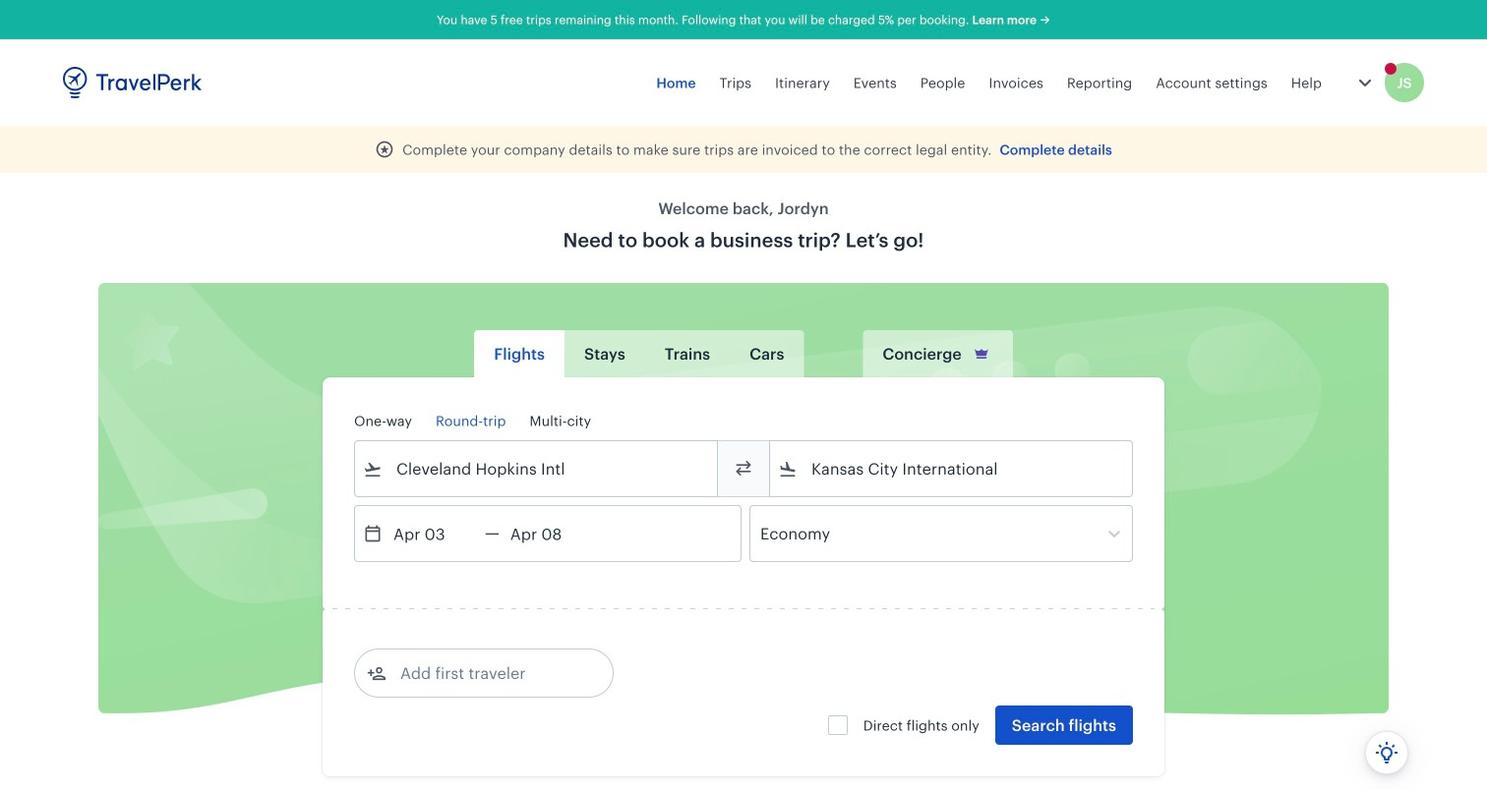 Task type: describe. For each thing, give the bounding box(es) containing it.
From search field
[[383, 453, 691, 485]]

Add first traveler search field
[[387, 658, 591, 689]]

Depart text field
[[383, 507, 485, 562]]

Return text field
[[499, 507, 602, 562]]

To search field
[[798, 453, 1106, 485]]



Task type: vqa. For each thing, say whether or not it's contained in the screenshot.
From search field
yes



